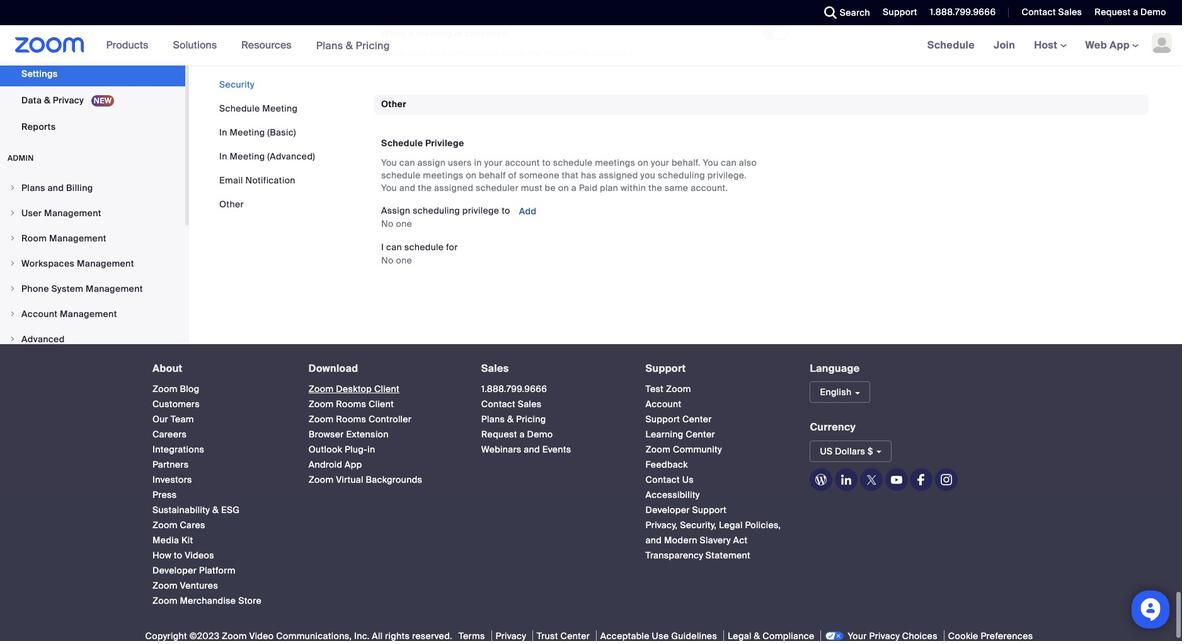 Task type: vqa. For each thing, say whether or not it's contained in the screenshot.
Schedule image
no



Task type: describe. For each thing, give the bounding box(es) containing it.
when a meeting is cancelled
[[381, 25, 508, 36]]

when
[[381, 25, 406, 36]]

must
[[521, 179, 543, 190]]

language
[[810, 359, 860, 372]]

0 horizontal spatial is
[[455, 25, 462, 36]]

1 vertical spatial to
[[502, 202, 510, 213]]

assign scheduling privilege to
[[381, 202, 513, 213]]

2 horizontal spatial contact
[[1022, 6, 1056, 18]]

accessibility link
[[646, 486, 700, 498]]

app inside meetings navigation
[[1110, 38, 1130, 52]]

& inside '1.888.799.9666 contact sales plans & pricing request a demo webinars and events'
[[508, 411, 514, 422]]

privilege
[[426, 134, 464, 145]]

0 vertical spatial demo
[[1141, 6, 1167, 18]]

schedule for schedule
[[928, 38, 975, 52]]

videos
[[185, 547, 214, 558]]

community
[[673, 441, 722, 452]]

can for you can assign users in your account to schedule meetings on your behalf. you can also schedule meetings on behalf of someone that has assigned you scheduling privilege. you and the assigned scheduler must be on a paid plan within the same account.
[[399, 154, 415, 165]]

partners link
[[153, 456, 189, 467]]

2 vertical spatial center
[[561, 627, 590, 639]]

1 vertical spatial sales
[[481, 359, 509, 372]]

solutions
[[173, 38, 217, 52]]

1 horizontal spatial is
[[582, 44, 589, 56]]

our
[[153, 411, 168, 422]]

resources
[[242, 38, 292, 52]]

1 vertical spatial legal
[[728, 627, 752, 639]]

acceptable use guidelines
[[601, 627, 718, 639]]

reports
[[21, 118, 56, 129]]

workspaces
[[21, 255, 75, 266]]

that
[[562, 166, 579, 178]]

and inside '1.888.799.9666 contact sales plans & pricing request a demo webinars and events'
[[524, 441, 540, 452]]

about
[[153, 359, 183, 372]]

right image for room management
[[9, 231, 16, 239]]

1.888.799.9666 button up 'join'
[[921, 0, 1000, 25]]

1 vertical spatial client
[[369, 395, 394, 407]]

user management
[[21, 204, 101, 215]]

a up web app dropdown button on the right top of page
[[1134, 6, 1139, 18]]

in for in meeting (basic)
[[219, 127, 227, 138]]

contact sales
[[1022, 6, 1083, 18]]

can up privilege.
[[721, 154, 737, 165]]

support center link
[[646, 411, 712, 422]]

demo inside '1.888.799.9666 contact sales plans & pricing request a demo webinars and events'
[[527, 426, 553, 437]]

cookie
[[949, 627, 979, 639]]

1 vertical spatial center
[[686, 426, 716, 437]]

search button
[[815, 0, 874, 25]]

management for workspaces management
[[77, 255, 134, 266]]

android
[[309, 456, 343, 467]]

advanced menu item
[[0, 324, 185, 348]]

admin
[[8, 150, 34, 160]]

products
[[106, 38, 148, 52]]

1 vertical spatial schedule
[[381, 166, 421, 178]]

data & privacy
[[21, 91, 86, 103]]

store
[[238, 592, 262, 604]]

host
[[1035, 38, 1061, 52]]

in meeting (advanced) link
[[219, 151, 315, 162]]

right image for user management
[[9, 206, 16, 214]]

1 vertical spatial meetings
[[423, 166, 464, 178]]

resources button
[[242, 25, 297, 66]]

account
[[505, 154, 540, 165]]

account.
[[691, 179, 728, 190]]

account management menu item
[[0, 299, 185, 323]]

right image for account
[[9, 307, 16, 314]]

0 vertical spatial other
[[381, 95, 407, 107]]

you
[[641, 166, 656, 178]]

in inside you can assign users in your account to schedule meetings on your behalf. you can also schedule meetings on behalf of someone that has assigned you scheduling privilege. you and the assigned scheduler must be on a paid plan within the same account.
[[474, 154, 482, 165]]

copyright
[[145, 627, 187, 639]]

app inside zoom desktop client zoom rooms client zoom rooms controller browser extension outlook plug-in android app zoom virtual backgrounds
[[345, 456, 362, 467]]

download
[[309, 359, 358, 372]]

1 horizontal spatial cancelled
[[592, 44, 634, 56]]

browser
[[309, 426, 344, 437]]

developer support link
[[646, 501, 727, 513]]

statement
[[706, 547, 751, 558]]

©2023
[[190, 627, 220, 639]]

admin menu menu
[[0, 173, 185, 349]]

support right "search"
[[883, 6, 918, 18]]

behalf
[[479, 166, 506, 178]]

a inside you can assign users in your account to schedule meetings on your behalf. you can also schedule meetings on behalf of someone that has assigned you scheduling privilege. you and the assigned scheduler must be on a paid plan within the same account.
[[572, 179, 577, 190]]

clips link
[[0, 5, 185, 30]]

contact inside '1.888.799.9666 contact sales plans & pricing request a demo webinars and events'
[[481, 395, 516, 407]]

0 vertical spatial client
[[374, 380, 400, 392]]

1.888.799.9666 for 1.888.799.9666
[[930, 6, 996, 18]]

settings link
[[0, 58, 185, 83]]

within
[[621, 179, 646, 190]]

& for legal
[[754, 627, 761, 639]]

zoom merchandise store link
[[153, 592, 262, 604]]

choices
[[903, 627, 938, 639]]

2 horizontal spatial sales
[[1059, 6, 1083, 18]]

webinars
[[481, 441, 522, 452]]

about link
[[153, 359, 183, 372]]

menu bar containing security
[[219, 78, 315, 211]]

zoom blog link
[[153, 380, 200, 392]]

support down account link
[[646, 411, 680, 422]]

plans and billing menu item
[[0, 173, 185, 197]]

support up the test zoom link
[[646, 359, 686, 372]]

phone system management menu item
[[0, 273, 185, 297]]

all
[[372, 627, 383, 639]]

2 horizontal spatial privacy
[[870, 627, 900, 639]]

zoom logo image
[[15, 37, 84, 53]]

security
[[219, 79, 255, 90]]

scheduling inside you can assign users in your account to schedule meetings on your behalf. you can also schedule meetings on behalf of someone that has assigned you scheduling privilege. you and the assigned scheduler must be on a paid plan within the same account.
[[658, 166, 705, 178]]

0 vertical spatial meeting
[[416, 25, 453, 36]]

1 horizontal spatial meetings
[[595, 154, 636, 165]]

0 vertical spatial schedule
[[553, 154, 593, 165]]

room management
[[21, 229, 106, 241]]

& for data
[[44, 91, 51, 103]]

ventures
[[180, 577, 218, 588]]

no one
[[381, 215, 412, 226]]

android app link
[[309, 456, 362, 467]]

download link
[[309, 359, 358, 372]]

1 your from the left
[[484, 154, 503, 165]]

account management
[[21, 305, 117, 316]]

inc.
[[354, 627, 370, 639]]

meeting for (basic)
[[230, 127, 265, 138]]

to inside "zoom blog customers our team careers integrations partners investors press sustainability & esg zoom cares media kit how to videos developer platform zoom ventures zoom merchandise store"
[[174, 547, 182, 558]]

your privacy choices link
[[821, 627, 942, 639]]

can for i can schedule for no one
[[386, 238, 402, 249]]

in for in meeting (advanced)
[[219, 151, 227, 162]]

you up the assign
[[381, 179, 397, 190]]

zoom desktop client link
[[309, 380, 400, 392]]

controller
[[369, 411, 412, 422]]

2 your from the left
[[651, 154, 670, 165]]

acceptable
[[601, 627, 650, 639]]

participants
[[449, 44, 500, 56]]

zoom community link
[[646, 441, 722, 452]]

same
[[665, 179, 689, 190]]

other element
[[374, 92, 1149, 285]]

terms
[[459, 627, 485, 639]]

scheduler link
[[0, 31, 185, 57]]

assign
[[381, 202, 411, 213]]

management for room management
[[49, 229, 106, 241]]

and inside menu item
[[48, 179, 64, 190]]

other link
[[219, 199, 244, 210]]

us dollars $
[[820, 442, 874, 454]]

0 vertical spatial center
[[683, 411, 712, 422]]

you down the schedule privilege
[[381, 154, 397, 165]]

notify host and participants when the meeting is cancelled
[[381, 44, 634, 56]]

test zoom account support center learning center zoom community feedback contact us accessibility developer support privacy, security, legal policies, and modern slavery act transparency statement
[[646, 380, 781, 558]]

1 horizontal spatial assigned
[[599, 166, 638, 178]]

2 horizontal spatial the
[[649, 179, 663, 190]]

0 horizontal spatial on
[[466, 166, 477, 178]]

personal menu menu
[[0, 0, 185, 137]]

and right host
[[430, 44, 446, 56]]

trust center
[[537, 627, 590, 639]]

contact us link
[[646, 471, 694, 482]]

1.888.799.9666 contact sales plans & pricing request a demo webinars and events
[[481, 380, 572, 452]]

you up privilege.
[[703, 154, 719, 165]]

in meeting (basic) link
[[219, 127, 296, 138]]

email notification
[[219, 175, 296, 186]]

0 vertical spatial request
[[1095, 6, 1131, 18]]

profile picture image
[[1152, 33, 1173, 53]]

workspaces management
[[21, 255, 134, 266]]

right image for phone
[[9, 282, 16, 289]]

web app
[[1086, 38, 1130, 52]]

media
[[153, 532, 179, 543]]

1 horizontal spatial the
[[528, 44, 542, 56]]

support up 'security,'
[[692, 501, 727, 513]]

a right the 'when'
[[408, 25, 414, 36]]

& for plans
[[346, 39, 353, 52]]

kit
[[182, 532, 193, 543]]

management down the workspaces management menu item
[[86, 280, 143, 291]]



Task type: locate. For each thing, give the bounding box(es) containing it.
& down 1.888.799.9666 link
[[508, 411, 514, 422]]

virtual
[[336, 471, 364, 482]]

1.888.799.9666 button
[[921, 0, 1000, 25], [930, 6, 996, 18]]

account link
[[646, 395, 682, 407]]

rooms
[[336, 395, 367, 407], [336, 411, 367, 422]]

0 horizontal spatial developer
[[153, 562, 197, 573]]

scheduler
[[21, 38, 66, 50]]

contact
[[1022, 6, 1056, 18], [481, 395, 516, 407], [646, 471, 680, 482]]

1 vertical spatial plans
[[21, 179, 45, 190]]

right image for workspaces
[[9, 256, 16, 264]]

scheduling
[[658, 166, 705, 178], [413, 202, 460, 213]]

partners
[[153, 456, 189, 467]]

account inside menu item
[[21, 305, 58, 316]]

the right when
[[528, 44, 542, 56]]

1 horizontal spatial in
[[474, 154, 482, 165]]

someone
[[519, 166, 560, 178]]

legal & compliance
[[728, 627, 815, 639]]

guidelines
[[672, 627, 718, 639]]

scheduler
[[476, 179, 519, 190]]

& inside personal menu menu
[[44, 91, 51, 103]]

right image inside plans and billing menu item
[[9, 181, 16, 188]]

plans up user
[[21, 179, 45, 190]]

learning center link
[[646, 426, 716, 437]]

meeting up email notification
[[230, 151, 265, 162]]

schedule inside i can schedule for no one
[[405, 238, 444, 249]]

demo up 'profile picture'
[[1141, 6, 1167, 18]]

3 right image from the top
[[9, 231, 16, 239]]

1 horizontal spatial demo
[[1141, 6, 1167, 18]]

careers link
[[153, 426, 187, 437]]

behalf.
[[672, 154, 701, 165]]

terms link
[[455, 627, 489, 639]]

plug-
[[345, 441, 368, 452]]

team
[[171, 411, 194, 422]]

demo
[[1141, 6, 1167, 18], [527, 426, 553, 437]]

in down schedule meeting
[[219, 127, 227, 138]]

1 vertical spatial demo
[[527, 426, 553, 437]]

plans for plans and billing
[[21, 179, 45, 190]]

0 vertical spatial in
[[219, 127, 227, 138]]

1.888.799.9666 up 'schedule' link in the top of the page
[[930, 6, 996, 18]]

2 horizontal spatial schedule
[[928, 38, 975, 52]]

2 rooms from the top
[[336, 411, 367, 422]]

0 vertical spatial pricing
[[356, 39, 390, 52]]

& right the data
[[44, 91, 51, 103]]

customers
[[153, 395, 200, 407]]

in meeting (advanced)
[[219, 151, 315, 162]]

pricing down the 'when'
[[356, 39, 390, 52]]

of
[[509, 166, 517, 178]]

developer down the accessibility link
[[646, 501, 690, 513]]

privacy link
[[491, 627, 530, 639]]

can
[[399, 154, 415, 165], [721, 154, 737, 165], [386, 238, 402, 249]]

& inside "zoom blog customers our team careers integrations partners investors press sustainability & esg zoom cares media kit how to videos developer platform zoom ventures zoom merchandise store"
[[212, 501, 219, 513]]

1 vertical spatial meeting
[[230, 127, 265, 138]]

can right i
[[386, 238, 402, 249]]

0 horizontal spatial scheduling
[[413, 202, 460, 213]]

1 rooms from the top
[[336, 395, 367, 407]]

account down the test zoom link
[[646, 395, 682, 407]]

2 vertical spatial meeting
[[230, 151, 265, 162]]

1 in from the top
[[219, 127, 227, 138]]

meeting up (basic)
[[262, 103, 298, 114]]

2 horizontal spatial to
[[542, 154, 551, 165]]

1.888.799.9666 link
[[481, 380, 547, 392]]

1 vertical spatial rooms
[[336, 411, 367, 422]]

0 vertical spatial no
[[381, 215, 394, 226]]

schedule left 'join'
[[928, 38, 975, 52]]

and down 'privacy,'
[[646, 532, 662, 543]]

0 horizontal spatial 1.888.799.9666
[[481, 380, 547, 392]]

plans inside product information 'navigation'
[[316, 39, 343, 52]]

legal inside test zoom account support center learning center zoom community feedback contact us accessibility developer support privacy, security, legal policies, and modern slavery act transparency statement
[[719, 517, 743, 528]]

& left compliance at bottom
[[754, 627, 761, 639]]

in right users
[[474, 154, 482, 165]]

data & privacy link
[[0, 84, 185, 110]]

account up "advanced"
[[21, 305, 58, 316]]

0 horizontal spatial the
[[418, 179, 432, 190]]

join
[[994, 38, 1016, 52]]

one inside i can schedule for no one
[[396, 251, 412, 263]]

0 horizontal spatial pricing
[[356, 39, 390, 52]]

user management menu item
[[0, 198, 185, 222]]

0 horizontal spatial other
[[219, 199, 244, 210]]

trust center link
[[533, 627, 594, 639]]

sustainability & esg link
[[153, 501, 240, 513]]

your up the you
[[651, 154, 670, 165]]

in inside zoom desktop client zoom rooms client zoom rooms controller browser extension outlook plug-in android app zoom virtual backgrounds
[[368, 441, 375, 452]]

2 vertical spatial to
[[174, 547, 182, 558]]

0 vertical spatial meetings
[[595, 154, 636, 165]]

center up learning center 'link'
[[683, 411, 712, 422]]

0 horizontal spatial sales
[[481, 359, 509, 372]]

schedule up 'that'
[[553, 154, 593, 165]]

banner
[[0, 25, 1183, 66]]

1 vertical spatial one
[[396, 251, 412, 263]]

0 vertical spatial in
[[474, 154, 482, 165]]

schedule for schedule meeting
[[219, 103, 260, 114]]

for
[[446, 238, 458, 249]]

0 horizontal spatial your
[[484, 154, 503, 165]]

1 horizontal spatial to
[[502, 202, 510, 213]]

2 vertical spatial schedule
[[405, 238, 444, 249]]

1 horizontal spatial privacy
[[496, 627, 526, 639]]

& inside product information 'navigation'
[[346, 39, 353, 52]]

0 horizontal spatial assigned
[[434, 179, 474, 190]]

management down billing
[[44, 204, 101, 215]]

1 vertical spatial developer
[[153, 562, 197, 573]]

pricing inside product information 'navigation'
[[356, 39, 390, 52]]

plans right resources dropdown button
[[316, 39, 343, 52]]

1 horizontal spatial plans
[[316, 39, 343, 52]]

one down no one
[[396, 251, 412, 263]]

1 vertical spatial request
[[481, 426, 517, 437]]

right image left room
[[9, 231, 16, 239]]

browser extension link
[[309, 426, 389, 437]]

other
[[381, 95, 407, 107], [219, 199, 244, 210]]

in up 'email'
[[219, 151, 227, 162]]

1.888.799.9666 for 1.888.799.9666 contact sales plans & pricing request a demo webinars and events
[[481, 380, 547, 392]]

management inside menu item
[[60, 305, 117, 316]]

app down plug-
[[345, 456, 362, 467]]

right image
[[9, 181, 16, 188], [9, 206, 16, 214], [9, 231, 16, 239]]

1 horizontal spatial schedule
[[381, 134, 423, 145]]

other down 'email'
[[219, 199, 244, 210]]

advanced
[[21, 330, 65, 342]]

schedule left for in the top of the page
[[405, 238, 444, 249]]

2 in from the top
[[219, 151, 227, 162]]

on down users
[[466, 166, 477, 178]]

2 horizontal spatial on
[[638, 154, 649, 165]]

and left events
[[524, 441, 540, 452]]

contact inside test zoom account support center learning center zoom community feedback contact us accessibility developer support privacy, security, legal policies, and modern slavery act transparency statement
[[646, 471, 680, 482]]

plans for plans & pricing
[[316, 39, 343, 52]]

events
[[543, 441, 572, 452]]

you
[[381, 154, 397, 165], [703, 154, 719, 165], [381, 179, 397, 190]]

1 horizontal spatial app
[[1110, 38, 1130, 52]]

2 right image from the top
[[9, 282, 16, 289]]

assigned up plan
[[599, 166, 638, 178]]

right image inside phone system management menu item
[[9, 282, 16, 289]]

schedule for schedule privilege
[[381, 134, 423, 145]]

right image inside account management menu item
[[9, 307, 16, 314]]

your up behalf
[[484, 154, 503, 165]]

0 vertical spatial plans
[[316, 39, 343, 52]]

contact down 1.888.799.9666 link
[[481, 395, 516, 407]]

0 vertical spatial developer
[[646, 501, 690, 513]]

1.888.799.9666 down sales link
[[481, 380, 547, 392]]

1 vertical spatial meeting
[[544, 44, 580, 56]]

privacy inside the data & privacy link
[[53, 91, 84, 103]]

1 horizontal spatial developer
[[646, 501, 690, 513]]

3 right image from the top
[[9, 307, 16, 314]]

1 horizontal spatial request
[[1095, 6, 1131, 18]]

a inside '1.888.799.9666 contact sales plans & pricing request a demo webinars and events'
[[520, 426, 525, 437]]

and left billing
[[48, 179, 64, 190]]

sales up host dropdown button
[[1059, 6, 1083, 18]]

right image for plans and billing
[[9, 181, 16, 188]]

on right be
[[558, 179, 569, 190]]

contact up host on the top right of the page
[[1022, 6, 1056, 18]]

1 right image from the top
[[9, 256, 16, 264]]

meeting for (advanced)
[[230, 151, 265, 162]]

meeting
[[416, 25, 453, 36], [544, 44, 580, 56]]

0 vertical spatial app
[[1110, 38, 1130, 52]]

0 horizontal spatial account
[[21, 305, 58, 316]]

1 vertical spatial 1.888.799.9666
[[481, 380, 547, 392]]

on up the you
[[638, 154, 649, 165]]

compliance
[[763, 627, 815, 639]]

1 vertical spatial in
[[219, 151, 227, 162]]

1.888.799.9666 button up 'schedule' link in the top of the page
[[930, 6, 996, 18]]

2 vertical spatial contact
[[646, 471, 680, 482]]

phone system management
[[21, 280, 143, 291]]

security,
[[680, 517, 717, 528]]

rooms down the desktop
[[336, 395, 367, 407]]

and inside you can assign users in your account to schedule meetings on your behalf. you can also schedule meetings on behalf of someone that has assigned you scheduling privilege. you and the assigned scheduler must be on a paid plan within the same account.
[[399, 179, 416, 190]]

2 vertical spatial on
[[558, 179, 569, 190]]

one
[[396, 215, 412, 226], [396, 251, 412, 263]]

meeting up host
[[416, 25, 453, 36]]

to up someone
[[542, 154, 551, 165]]

schedule inside other element
[[381, 134, 423, 145]]

0 vertical spatial rooms
[[336, 395, 367, 407]]

the down "assign"
[[418, 179, 432, 190]]

learning
[[646, 426, 684, 437]]

policies,
[[745, 517, 781, 528]]

privacy up reports "link"
[[53, 91, 84, 103]]

developer inside test zoom account support center learning center zoom community feedback contact us accessibility developer support privacy, security, legal policies, and modern slavery act transparency statement
[[646, 501, 690, 513]]

management up workspaces management
[[49, 229, 106, 241]]

schedule inside meetings navigation
[[928, 38, 975, 52]]

right image inside the workspaces management menu item
[[9, 256, 16, 264]]

0 horizontal spatial cancelled
[[465, 25, 508, 36]]

act
[[734, 532, 748, 543]]

one down the assign
[[396, 215, 412, 226]]

account inside test zoom account support center learning center zoom community feedback contact us accessibility developer support privacy, security, legal policies, and modern slavery act transparency statement
[[646, 395, 682, 407]]

privacy,
[[646, 517, 678, 528]]

0 vertical spatial legal
[[719, 517, 743, 528]]

center right trust
[[561, 627, 590, 639]]

request a demo link
[[1086, 0, 1183, 25], [1095, 6, 1167, 18], [481, 426, 553, 437]]

investors link
[[153, 471, 192, 482]]

us
[[820, 442, 833, 454]]

legal right guidelines at the right bottom
[[728, 627, 752, 639]]

can left "assign"
[[399, 154, 415, 165]]

1 horizontal spatial meeting
[[544, 44, 580, 56]]

zoom rooms client link
[[309, 395, 394, 407]]

privacy right your
[[870, 627, 900, 639]]

& left notify at the top of page
[[346, 39, 353, 52]]

meeting right when
[[544, 44, 580, 56]]

join link
[[985, 25, 1025, 66]]

clips
[[21, 12, 43, 23]]

privilege
[[463, 202, 500, 213]]

1 vertical spatial is
[[582, 44, 589, 56]]

contact sales link
[[1013, 0, 1086, 25], [1022, 6, 1083, 18], [481, 395, 542, 407]]

2 one from the top
[[396, 251, 412, 263]]

sales inside '1.888.799.9666 contact sales plans & pricing request a demo webinars and events'
[[518, 395, 542, 407]]

communications,
[[276, 627, 352, 639]]

0 vertical spatial account
[[21, 305, 58, 316]]

0 vertical spatial on
[[638, 154, 649, 165]]

1 vertical spatial contact
[[481, 395, 516, 407]]

pricing
[[356, 39, 390, 52], [516, 411, 546, 422]]

to inside you can assign users in your account to schedule meetings on your behalf. you can also schedule meetings on behalf of someone that has assigned you scheduling privilege. you and the assigned scheduler must be on a paid plan within the same account.
[[542, 154, 551, 165]]

your
[[484, 154, 503, 165], [651, 154, 670, 165]]

meeting down the schedule meeting link
[[230, 127, 265, 138]]

right image left "advanced"
[[9, 332, 16, 340]]

customers link
[[153, 395, 200, 407]]

management down phone system management menu item
[[60, 305, 117, 316]]

0 vertical spatial scheduling
[[658, 166, 705, 178]]

product information navigation
[[97, 25, 400, 66]]

meeting
[[262, 103, 298, 114], [230, 127, 265, 138], [230, 151, 265, 162]]

right image down admin
[[9, 181, 16, 188]]

currency
[[810, 418, 856, 431]]

plans up the webinars
[[481, 411, 505, 422]]

meetings down "assign"
[[423, 166, 464, 178]]

0 horizontal spatial request
[[481, 426, 517, 437]]

menu bar
[[219, 78, 315, 211]]

meetings navigation
[[918, 25, 1183, 66]]

plans inside menu item
[[21, 179, 45, 190]]

in down extension
[[368, 441, 375, 452]]

2 horizontal spatial plans
[[481, 411, 505, 422]]

management for user management
[[44, 204, 101, 215]]

right image inside 'user management' menu item
[[9, 206, 16, 214]]

web
[[1086, 38, 1108, 52]]

contact down feedback button
[[646, 471, 680, 482]]

1 vertical spatial cancelled
[[592, 44, 634, 56]]

0 vertical spatial assigned
[[599, 166, 638, 178]]

blog
[[180, 380, 200, 392]]

1 one from the top
[[396, 215, 412, 226]]

schedule down security link
[[219, 103, 260, 114]]

right image left phone
[[9, 282, 16, 289]]

to down media kit link
[[174, 547, 182, 558]]

1 vertical spatial account
[[646, 395, 682, 407]]

0 horizontal spatial app
[[345, 456, 362, 467]]

1 horizontal spatial on
[[558, 179, 569, 190]]

request
[[1095, 6, 1131, 18], [481, 426, 517, 437]]

privacy, security, legal policies, and modern slavery act transparency statement link
[[646, 517, 781, 558]]

workspaces management menu item
[[0, 248, 185, 272]]

1 horizontal spatial account
[[646, 395, 682, 407]]

management down room management menu item
[[77, 255, 134, 266]]

0 horizontal spatial meeting
[[416, 25, 453, 36]]

0 vertical spatial meeting
[[262, 103, 298, 114]]

sales
[[1059, 6, 1083, 18], [481, 359, 509, 372], [518, 395, 542, 407]]

1 vertical spatial scheduling
[[413, 202, 460, 213]]

1 horizontal spatial scheduling
[[658, 166, 705, 178]]

0 horizontal spatial contact
[[481, 395, 516, 407]]

no inside i can schedule for no one
[[381, 251, 394, 263]]

management for account management
[[60, 305, 117, 316]]

platform
[[199, 562, 236, 573]]

right image left account management
[[9, 307, 16, 314]]

right image left workspaces
[[9, 256, 16, 264]]

2 right image from the top
[[9, 206, 16, 214]]

schedule
[[553, 154, 593, 165], [381, 166, 421, 178], [405, 238, 444, 249]]

1 right image from the top
[[9, 181, 16, 188]]

room
[[21, 229, 47, 241]]

1 no from the top
[[381, 215, 394, 226]]

1 horizontal spatial 1.888.799.9666
[[930, 6, 996, 18]]

app right web at the right
[[1110, 38, 1130, 52]]

1 horizontal spatial pricing
[[516, 411, 546, 422]]

meetings up plan
[[595, 154, 636, 165]]

0 vertical spatial sales
[[1059, 6, 1083, 18]]

zoom cares link
[[153, 517, 205, 528]]

rooms down zoom rooms client link
[[336, 411, 367, 422]]

1.888.799.9666 inside '1.888.799.9666 contact sales plans & pricing request a demo webinars and events'
[[481, 380, 547, 392]]

can inside i can schedule for no one
[[386, 238, 402, 249]]

use
[[652, 627, 669, 639]]

sales down 1.888.799.9666 link
[[518, 395, 542, 407]]

assigned up assign scheduling privilege to
[[434, 179, 474, 190]]

other up the schedule privilege
[[381, 95, 407, 107]]

media kit link
[[153, 532, 193, 543]]

host button
[[1035, 38, 1067, 52]]

request inside '1.888.799.9666 contact sales plans & pricing request a demo webinars and events'
[[481, 426, 517, 437]]

1 vertical spatial other
[[219, 199, 244, 210]]

4 right image from the top
[[9, 332, 16, 340]]

products button
[[106, 25, 154, 66]]

scheduling down behalf.
[[658, 166, 705, 178]]

right image inside advanced menu item
[[9, 332, 16, 340]]

request up web app dropdown button on the right top of page
[[1095, 6, 1131, 18]]

the down the you
[[649, 179, 663, 190]]

scheduling up for in the top of the page
[[413, 202, 460, 213]]

no down i
[[381, 251, 394, 263]]

a down 'that'
[[572, 179, 577, 190]]

0 horizontal spatial meetings
[[423, 166, 464, 178]]

assigned
[[599, 166, 638, 178], [434, 179, 474, 190]]

user
[[21, 204, 42, 215]]

email notification link
[[219, 175, 296, 186]]

accessibility
[[646, 486, 700, 498]]

0 vertical spatial is
[[455, 25, 462, 36]]

sales up 1.888.799.9666 link
[[481, 359, 509, 372]]

2 no from the top
[[381, 251, 394, 263]]

schedule down "assign"
[[381, 166, 421, 178]]

cancelled
[[465, 25, 508, 36], [592, 44, 634, 56]]

developer platform link
[[153, 562, 236, 573]]

right image
[[9, 256, 16, 264], [9, 282, 16, 289], [9, 307, 16, 314], [9, 332, 16, 340]]

right image left user
[[9, 206, 16, 214]]

right image inside room management menu item
[[9, 231, 16, 239]]

no down the assign
[[381, 215, 394, 226]]

settings
[[21, 65, 58, 76]]

zoom desktop client zoom rooms client zoom rooms controller browser extension outlook plug-in android app zoom virtual backgrounds
[[309, 380, 423, 482]]

2 vertical spatial sales
[[518, 395, 542, 407]]

data
[[21, 91, 42, 103]]

1 vertical spatial pricing
[[516, 411, 546, 422]]

0 horizontal spatial schedule
[[219, 103, 260, 114]]

other inside 'menu bar'
[[219, 199, 244, 210]]

0 horizontal spatial to
[[174, 547, 182, 558]]

1 horizontal spatial your
[[651, 154, 670, 165]]

plans & pricing
[[316, 39, 390, 52]]

0 vertical spatial to
[[542, 154, 551, 165]]

developer inside "zoom blog customers our team careers integrations partners investors press sustainability & esg zoom cares media kit how to videos developer platform zoom ventures zoom merchandise store"
[[153, 562, 197, 573]]

0 horizontal spatial demo
[[527, 426, 553, 437]]

our team link
[[153, 411, 194, 422]]

0 vertical spatial cancelled
[[465, 25, 508, 36]]

banner containing products
[[0, 25, 1183, 66]]

privacy left trust
[[496, 627, 526, 639]]

english button
[[810, 378, 871, 400]]

1 horizontal spatial other
[[381, 95, 407, 107]]

schedule inside 'menu bar'
[[219, 103, 260, 114]]

0 horizontal spatial plans
[[21, 179, 45, 190]]

a
[[1134, 6, 1139, 18], [408, 25, 414, 36], [572, 179, 577, 190], [520, 426, 525, 437]]

a up the webinars and events link
[[520, 426, 525, 437]]

0 vertical spatial right image
[[9, 181, 16, 188]]

plans inside '1.888.799.9666 contact sales plans & pricing request a demo webinars and events'
[[481, 411, 505, 422]]

and up the assign
[[399, 179, 416, 190]]

pricing inside '1.888.799.9666 contact sales plans & pricing request a demo webinars and events'
[[516, 411, 546, 422]]

center up community
[[686, 426, 716, 437]]

to left 'add'
[[502, 202, 510, 213]]

desktop
[[336, 380, 372, 392]]

room management menu item
[[0, 223, 185, 247]]

search
[[840, 7, 871, 18]]

and inside test zoom account support center learning center zoom community feedback contact us accessibility developer support privacy, security, legal policies, and modern slavery act transparency statement
[[646, 532, 662, 543]]

1 vertical spatial app
[[345, 456, 362, 467]]



